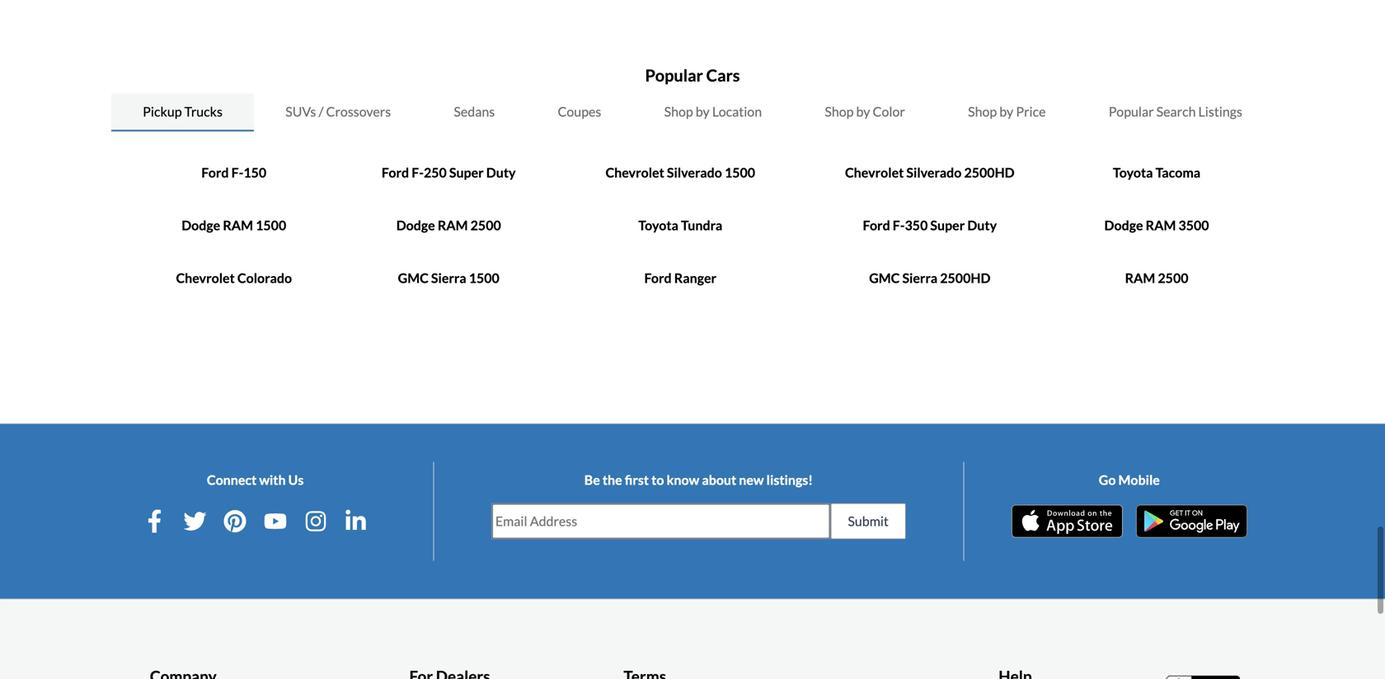 Task type: locate. For each thing, give the bounding box(es) containing it.
1 horizontal spatial silverado
[[906, 164, 962, 181]]

ford for ford f-350 super duty
[[863, 217, 890, 233]]

250
[[424, 164, 447, 181]]

f- up gmc sierra 2500hd
[[893, 217, 905, 233]]

chevrolet up toyota tundra
[[606, 164, 664, 181]]

ford left the 250
[[382, 164, 409, 181]]

tundra
[[681, 217, 722, 233]]

Email Address email field
[[492, 504, 830, 539]]

download on the app store image
[[1011, 505, 1123, 538]]

get it on google play image
[[1136, 505, 1247, 538]]

f- for 250
[[412, 164, 424, 181]]

shop left price
[[968, 103, 997, 120]]

1500 up colorado
[[256, 217, 286, 233]]

0 vertical spatial duty
[[486, 164, 516, 181]]

0 horizontal spatial sierra
[[431, 270, 466, 286]]

chevrolet colorado link
[[176, 270, 292, 286]]

0 vertical spatial 2500hd
[[964, 164, 1015, 181]]

1 horizontal spatial super
[[930, 217, 965, 233]]

1 dodge from the left
[[182, 217, 220, 233]]

ford left the ranger
[[644, 270, 672, 286]]

1 horizontal spatial chevrolet
[[606, 164, 664, 181]]

toyota left tacoma
[[1113, 164, 1153, 181]]

1 vertical spatial 1500
[[256, 217, 286, 233]]

submit button
[[831, 503, 906, 540]]

toyota tundra link
[[638, 217, 722, 233]]

gmc for gmc sierra 1500
[[398, 270, 429, 286]]

2500hd for chevrolet silverado 2500hd
[[964, 164, 1015, 181]]

toyota tacoma
[[1113, 164, 1201, 181]]

1 horizontal spatial by
[[856, 103, 870, 120]]

dodge for dodge ram 1500
[[182, 217, 220, 233]]

gmc
[[398, 270, 429, 286], [869, 270, 900, 286]]

sierra down '350'
[[902, 270, 938, 286]]

1 horizontal spatial duty
[[967, 217, 997, 233]]

1 silverado from the left
[[667, 164, 722, 181]]

shop for shop by color
[[825, 103, 854, 120]]

0 horizontal spatial popular
[[645, 66, 703, 85]]

chevrolet silverado 2500hd
[[845, 164, 1015, 181]]

sierra down dodge ram 2500 link
[[431, 270, 466, 286]]

0 vertical spatial popular
[[645, 66, 703, 85]]

2500hd down shop by price
[[964, 164, 1015, 181]]

150
[[243, 164, 266, 181]]

super right the 250
[[449, 164, 484, 181]]

twitter image
[[183, 510, 206, 533]]

with
[[259, 472, 286, 488]]

2 horizontal spatial chevrolet
[[845, 164, 904, 181]]

price
[[1016, 103, 1046, 120]]

f- up dodge ram 2500 link
[[412, 164, 424, 181]]

by left color
[[856, 103, 870, 120]]

chevrolet for chevrolet silverado 1500
[[606, 164, 664, 181]]

2500hd down ford f-350 super duty link
[[940, 270, 991, 286]]

duty right '350'
[[967, 217, 997, 233]]

1500 down location
[[725, 164, 755, 181]]

by for location
[[696, 103, 710, 120]]

2 shop from the left
[[825, 103, 854, 120]]

f- up dodge ram 1500 link
[[231, 164, 244, 181]]

dodge down toyota tacoma link
[[1104, 217, 1143, 233]]

us
[[288, 472, 304, 488]]

2 vertical spatial 1500
[[469, 270, 499, 286]]

chevrolet silverado 2500hd link
[[845, 164, 1015, 181]]

ford for ford ranger
[[644, 270, 672, 286]]

chevrolet left colorado
[[176, 270, 235, 286]]

silverado for 2500hd
[[906, 164, 962, 181]]

first
[[625, 472, 649, 488]]

1 by from the left
[[696, 103, 710, 120]]

2500 down ford f-250 super duty
[[470, 217, 501, 233]]

2500 down dodge ram 3500
[[1158, 270, 1188, 286]]

1 sierra from the left
[[431, 270, 466, 286]]

1 horizontal spatial 1500
[[469, 270, 499, 286]]

popular left search
[[1109, 103, 1154, 120]]

ford left '350'
[[863, 217, 890, 233]]

by
[[696, 103, 710, 120], [856, 103, 870, 120], [1000, 103, 1013, 120]]

trucks
[[184, 103, 223, 120]]

silverado up ford f-350 super duty link
[[906, 164, 962, 181]]

ford f-150
[[201, 164, 266, 181]]

1 horizontal spatial popular
[[1109, 103, 1154, 120]]

dodge ram 1500
[[182, 217, 286, 233]]

know
[[667, 472, 699, 488]]

gmc down dodge ram 2500 link
[[398, 270, 429, 286]]

dodge ram 1500 link
[[182, 217, 286, 233]]

popular
[[645, 66, 703, 85], [1109, 103, 1154, 120]]

sierra
[[431, 270, 466, 286], [902, 270, 938, 286]]

chevrolet silverado 1500
[[606, 164, 755, 181]]

1 horizontal spatial gmc
[[869, 270, 900, 286]]

by left location
[[696, 103, 710, 120]]

1 horizontal spatial toyota
[[1113, 164, 1153, 181]]

2 horizontal spatial by
[[1000, 103, 1013, 120]]

duty for ford f-250 super duty
[[486, 164, 516, 181]]

2500hd
[[964, 164, 1015, 181], [940, 270, 991, 286]]

ford
[[201, 164, 229, 181], [382, 164, 409, 181], [863, 217, 890, 233], [644, 270, 672, 286]]

3 by from the left
[[1000, 103, 1013, 120]]

gmc down ford f-350 super duty at right
[[869, 270, 900, 286]]

1 vertical spatial 2500
[[1158, 270, 1188, 286]]

chevrolet
[[606, 164, 664, 181], [845, 164, 904, 181], [176, 270, 235, 286]]

popular left cars
[[645, 66, 703, 85]]

ford f-250 super duty link
[[382, 164, 516, 181]]

1 gmc from the left
[[398, 270, 429, 286]]

1 horizontal spatial dodge
[[396, 217, 435, 233]]

connect with us
[[207, 472, 304, 488]]

dodge down the 250
[[396, 217, 435, 233]]

shop left color
[[825, 103, 854, 120]]

2 horizontal spatial shop
[[968, 103, 997, 120]]

1 horizontal spatial sierra
[[902, 270, 938, 286]]

2 silverado from the left
[[906, 164, 962, 181]]

2 horizontal spatial f-
[[893, 217, 905, 233]]

super for 350
[[930, 217, 965, 233]]

1 vertical spatial toyota
[[638, 217, 678, 233]]

toyota
[[1113, 164, 1153, 181], [638, 217, 678, 233]]

silverado
[[667, 164, 722, 181], [906, 164, 962, 181]]

dodge ram 2500
[[396, 217, 501, 233]]

pickup
[[143, 103, 182, 120]]

ford left 150
[[201, 164, 229, 181]]

2 dodge from the left
[[396, 217, 435, 233]]

ram for 2500
[[438, 217, 468, 233]]

by for price
[[1000, 103, 1013, 120]]

1 shop from the left
[[664, 103, 693, 120]]

1 horizontal spatial shop
[[825, 103, 854, 120]]

1500 down dodge ram 2500 link
[[469, 270, 499, 286]]

shop down popular cars in the top of the page
[[664, 103, 693, 120]]

chevrolet down shop by color
[[845, 164, 904, 181]]

1 vertical spatial duty
[[967, 217, 997, 233]]

suvs
[[285, 103, 316, 120]]

0 vertical spatial toyota
[[1113, 164, 1153, 181]]

facebook image
[[143, 510, 166, 533]]

ram for 1500
[[223, 217, 253, 233]]

0 vertical spatial 1500
[[725, 164, 755, 181]]

0 horizontal spatial toyota
[[638, 217, 678, 233]]

super
[[449, 164, 484, 181], [930, 217, 965, 233]]

1 vertical spatial 2500hd
[[940, 270, 991, 286]]

0 horizontal spatial chevrolet
[[176, 270, 235, 286]]

ram left 3500
[[1146, 217, 1176, 233]]

0 horizontal spatial f-
[[231, 164, 244, 181]]

ram down ford f-150
[[223, 217, 253, 233]]

1500
[[725, 164, 755, 181], [256, 217, 286, 233], [469, 270, 499, 286]]

f-
[[231, 164, 244, 181], [412, 164, 424, 181], [893, 217, 905, 233]]

super for 250
[[449, 164, 484, 181]]

dodge ram 3500
[[1104, 217, 1209, 233]]

by left price
[[1000, 103, 1013, 120]]

popular for popular search listings
[[1109, 103, 1154, 120]]

0 horizontal spatial super
[[449, 164, 484, 181]]

2 by from the left
[[856, 103, 870, 120]]

0 horizontal spatial gmc
[[398, 270, 429, 286]]

2 horizontal spatial 1500
[[725, 164, 755, 181]]

gmc sierra 1500
[[398, 270, 499, 286]]

2 sierra from the left
[[902, 270, 938, 286]]

silverado up tundra in the top of the page
[[667, 164, 722, 181]]

1500 for dodge ram 1500
[[256, 217, 286, 233]]

ford ranger link
[[644, 270, 717, 286]]

ram 2500 link
[[1125, 270, 1188, 286]]

popular cars
[[645, 66, 740, 85]]

0 horizontal spatial shop
[[664, 103, 693, 120]]

1 horizontal spatial f-
[[412, 164, 424, 181]]

toyota left tundra in the top of the page
[[638, 217, 678, 233]]

0 vertical spatial 2500
[[470, 217, 501, 233]]

shop by color
[[825, 103, 905, 120]]

0 horizontal spatial by
[[696, 103, 710, 120]]

ram down ford f-250 super duty
[[438, 217, 468, 233]]

dodge down ford f-150
[[182, 217, 220, 233]]

3 dodge from the left
[[1104, 217, 1143, 233]]

super right '350'
[[930, 217, 965, 233]]

ram
[[223, 217, 253, 233], [438, 217, 468, 233], [1146, 217, 1176, 233], [1125, 270, 1155, 286]]

toyota for toyota tacoma
[[1113, 164, 1153, 181]]

chevrolet for chevrolet colorado
[[176, 270, 235, 286]]

0 horizontal spatial duty
[[486, 164, 516, 181]]

linkedin image
[[344, 510, 367, 533]]

0 horizontal spatial silverado
[[667, 164, 722, 181]]

0 horizontal spatial 1500
[[256, 217, 286, 233]]

0 horizontal spatial 2500
[[470, 217, 501, 233]]

1 vertical spatial popular
[[1109, 103, 1154, 120]]

2 horizontal spatial dodge
[[1104, 217, 1143, 233]]

2500
[[470, 217, 501, 233], [1158, 270, 1188, 286]]

3 shop from the left
[[968, 103, 997, 120]]

2 gmc from the left
[[869, 270, 900, 286]]

new
[[739, 472, 764, 488]]

shop
[[664, 103, 693, 120], [825, 103, 854, 120], [968, 103, 997, 120]]

be the first to know about new listings!
[[584, 472, 813, 488]]

duty right the 250
[[486, 164, 516, 181]]

about
[[702, 472, 736, 488]]

duty
[[486, 164, 516, 181], [967, 217, 997, 233]]

1 vertical spatial super
[[930, 217, 965, 233]]

sierra for 1500
[[431, 270, 466, 286]]

ford f-350 super duty link
[[863, 217, 997, 233]]

toyota tacoma link
[[1113, 164, 1201, 181]]

dodge
[[182, 217, 220, 233], [396, 217, 435, 233], [1104, 217, 1143, 233]]

0 vertical spatial super
[[449, 164, 484, 181]]

ranger
[[674, 270, 717, 286]]

0 horizontal spatial dodge
[[182, 217, 220, 233]]



Task type: vqa. For each thing, say whether or not it's contained in the screenshot.
Dodge RAM 2500's Dodge
yes



Task type: describe. For each thing, give the bounding box(es) containing it.
gmc sierra 2500hd
[[869, 270, 991, 286]]

ford f-150 link
[[201, 164, 266, 181]]

f- for 150
[[231, 164, 244, 181]]

ford f-250 super duty
[[382, 164, 516, 181]]

f- for 350
[[893, 217, 905, 233]]

color
[[873, 103, 905, 120]]

to
[[651, 472, 664, 488]]

dodge ram 2500 link
[[396, 217, 501, 233]]

pickup trucks
[[143, 103, 223, 120]]

3500
[[1179, 217, 1209, 233]]

popular for popular cars
[[645, 66, 703, 85]]

shop for shop by price
[[968, 103, 997, 120]]

ford ranger
[[644, 270, 717, 286]]

coupes
[[558, 103, 601, 120]]

ram down dodge ram 3500
[[1125, 270, 1155, 286]]

connect
[[207, 472, 257, 488]]

popular search listings
[[1109, 103, 1242, 120]]

shop by location
[[664, 103, 762, 120]]

pinterest image
[[224, 510, 247, 533]]

go mobile
[[1099, 472, 1160, 488]]

click for the bbb business review of this auto listing service in cambridge ma image
[[1166, 674, 1245, 679]]

ford for ford f-150
[[201, 164, 229, 181]]

gmc sierra 1500 link
[[398, 270, 499, 286]]

be
[[584, 472, 600, 488]]

crossovers
[[326, 103, 391, 120]]

1 horizontal spatial 2500
[[1158, 270, 1188, 286]]

suvs / crossovers
[[285, 103, 391, 120]]

toyota tundra
[[638, 217, 722, 233]]

sedans
[[454, 103, 495, 120]]

youtube image
[[264, 510, 287, 533]]

location
[[712, 103, 762, 120]]

/
[[319, 103, 324, 120]]

350
[[905, 217, 928, 233]]

chevrolet for chevrolet silverado 2500hd
[[845, 164, 904, 181]]

silverado for 1500
[[667, 164, 722, 181]]

chevrolet silverado 1500 link
[[606, 164, 755, 181]]

duty for ford f-350 super duty
[[967, 217, 997, 233]]

chevrolet colorado
[[176, 270, 292, 286]]

ford f-350 super duty
[[863, 217, 997, 233]]

the
[[603, 472, 622, 488]]

2500hd for gmc sierra 2500hd
[[940, 270, 991, 286]]

gmc for gmc sierra 2500hd
[[869, 270, 900, 286]]

ford for ford f-250 super duty
[[382, 164, 409, 181]]

dodge for dodge ram 2500
[[396, 217, 435, 233]]

by for color
[[856, 103, 870, 120]]

1500 for gmc sierra 1500
[[469, 270, 499, 286]]

mobile
[[1118, 472, 1160, 488]]

listings
[[1198, 103, 1242, 120]]

dodge for dodge ram 3500
[[1104, 217, 1143, 233]]

dodge ram 3500 link
[[1104, 217, 1209, 233]]

gmc sierra 2500hd link
[[869, 270, 991, 286]]

tacoma
[[1156, 164, 1201, 181]]

1500 for chevrolet silverado 1500
[[725, 164, 755, 181]]

listings!
[[766, 472, 813, 488]]

colorado
[[237, 270, 292, 286]]

shop by price
[[968, 103, 1046, 120]]

search
[[1156, 103, 1196, 120]]

instagram image
[[304, 510, 327, 533]]

ram 2500
[[1125, 270, 1188, 286]]

sierra for 2500hd
[[902, 270, 938, 286]]

ram for 3500
[[1146, 217, 1176, 233]]

toyota for toyota tundra
[[638, 217, 678, 233]]

submit
[[848, 513, 889, 529]]

shop for shop by location
[[664, 103, 693, 120]]

go
[[1099, 472, 1116, 488]]

cars
[[706, 66, 740, 85]]



